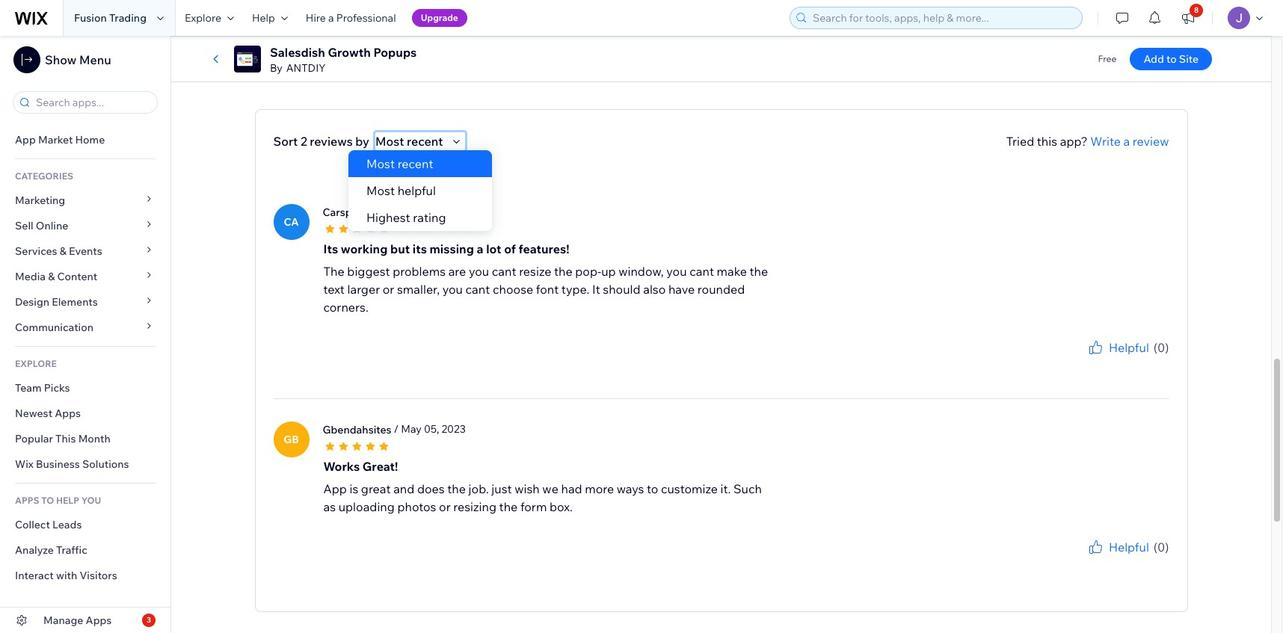 Task type: locate. For each thing, give the bounding box(es) containing it.
thank you for your feedback for app is great and does the job. just wish we had more ways to customize it. such as uploading photos or resizing the form box.
[[1050, 556, 1169, 567]]

0 vertical spatial most recent
[[375, 134, 443, 149]]

1 horizontal spatial apps
[[86, 614, 112, 627]]

such
[[734, 481, 762, 496]]

sidebar element
[[0, 36, 171, 633]]

or right larger
[[383, 282, 394, 297]]

highest rating
[[366, 210, 446, 225]]

or inside its working but its missing a lot of features! the biggest problems are you cant resize the pop-up window, you cant make the text larger or smaller, you cant choose font type. it should also have rounded corners.
[[383, 282, 394, 297]]

0 vertical spatial or
[[383, 282, 394, 297]]

the
[[554, 264, 573, 279], [750, 264, 768, 279], [447, 481, 466, 496], [499, 499, 518, 514]]

1 vertical spatial most
[[366, 156, 395, 171]]

works
[[323, 459, 360, 474]]

apps for newest apps
[[55, 407, 81, 420]]

2 right on
[[331, 58, 337, 73]]

0 vertical spatial /
[[418, 205, 423, 218]]

solutions
[[82, 458, 129, 471]]

recent inside button
[[407, 134, 443, 149]]

content
[[57, 270, 97, 283]]

salesdish growth popups logo image
[[234, 46, 261, 73]]

you
[[469, 264, 489, 279], [666, 264, 687, 279], [442, 282, 463, 297], [1078, 356, 1093, 368], [1078, 556, 1093, 567]]

interact
[[15, 569, 54, 582]]

2 helpful from the top
[[1109, 540, 1149, 555]]

to right ways at the bottom
[[647, 481, 658, 496]]

/ left the may
[[394, 422, 399, 436]]

1 thank from the top
[[1050, 356, 1076, 368]]

1 vertical spatial helpful button
[[1086, 538, 1149, 556]]

1 vertical spatial or
[[439, 499, 451, 514]]

2 feedback from the top
[[1130, 556, 1169, 567]]

corners.
[[323, 300, 368, 315]]

to inside 'works great! app is great and does the job. just wish we had more ways to customize it. such as uploading photos or resizing the form box.'
[[647, 481, 658, 496]]

app up as
[[323, 481, 347, 496]]

1 vertical spatial helpful
[[1109, 540, 1149, 555]]

/
[[418, 205, 423, 218], [394, 422, 399, 436]]

resize
[[519, 264, 551, 279]]

1 vertical spatial /
[[394, 422, 399, 436]]

thank you for your feedback for the biggest problems are you cant resize the pop-up window, you cant make the text larger or smaller, you cant choose font type. it should also have rounded corners.
[[1050, 356, 1169, 368]]

1
[[1183, 24, 1188, 36], [1183, 56, 1188, 67]]

1 feedback from the top
[[1130, 356, 1169, 368]]

0 vertical spatial app
[[15, 133, 36, 147]]

upgrade button
[[412, 9, 467, 27]]

most right by
[[375, 134, 404, 149]]

online
[[36, 219, 68, 233]]

recent
[[407, 134, 443, 149], [397, 156, 433, 171]]

1 vertical spatial feedback
[[1130, 556, 1169, 567]]

a right hire
[[328, 11, 334, 25]]

visitors
[[80, 569, 117, 582]]

1 vertical spatial apps
[[86, 614, 112, 627]]

smaller,
[[397, 282, 440, 297]]

feedback for app is great and does the job. just wish we had more ways to customize it. such as uploading photos or resizing the form box.
[[1130, 556, 1169, 567]]

1 horizontal spatial a
[[477, 241, 483, 256]]

the
[[323, 264, 345, 279]]

0 vertical spatial your
[[1109, 356, 1128, 368]]

cant down are
[[465, 282, 490, 297]]

cant up choose
[[492, 264, 516, 279]]

1 your from the top
[[1109, 356, 1128, 368]]

newest
[[15, 407, 52, 420]]

1 horizontal spatial rating
[[413, 210, 446, 225]]

& for content
[[48, 270, 55, 283]]

2 for from the top
[[1095, 556, 1107, 567]]

help
[[252, 11, 275, 25]]

2 helpful button from the top
[[1086, 538, 1149, 556]]

the left job. at the left bottom
[[447, 481, 466, 496]]

thank you for your feedback
[[1050, 356, 1169, 368], [1050, 556, 1169, 567]]

0 horizontal spatial a
[[328, 11, 334, 25]]

helpful
[[1109, 340, 1149, 355], [1109, 540, 1149, 555]]

on
[[314, 58, 328, 73]]

helpful for the biggest problems are you cant resize the pop-up window, you cant make the text larger or smaller, you cant choose font type. it should also have rounded corners.
[[1109, 340, 1149, 355]]

popups
[[373, 45, 417, 60]]

1 horizontal spatial to
[[1166, 52, 1177, 66]]

0 horizontal spatial rating
[[364, 32, 408, 51]]

0 horizontal spatial or
[[383, 282, 394, 297]]

sort
[[273, 134, 298, 149]]

2 thank from the top
[[1050, 556, 1076, 567]]

2 thank you for your feedback from the top
[[1050, 556, 1169, 567]]

most inside option
[[366, 156, 395, 171]]

may
[[401, 422, 422, 436]]

choose
[[493, 282, 533, 297]]

0 down site
[[1182, 66, 1188, 77]]

its working but its missing a lot of features! the biggest problems are you cant resize the pop-up window, you cant make the text larger or smaller, you cant choose font type. it should also have rounded corners.
[[323, 241, 768, 315]]

and
[[393, 481, 414, 496]]

most recent inside button
[[375, 134, 443, 149]]

recent inside option
[[397, 156, 433, 171]]

had
[[561, 481, 582, 496]]

2023 right '05,'
[[442, 422, 466, 436]]

2 vertical spatial a
[[477, 241, 483, 256]]

1 vertical spatial for
[[1095, 556, 1107, 567]]

fusion trading
[[74, 11, 147, 25]]

a inside hire a professional link
[[328, 11, 334, 25]]

apps up this
[[55, 407, 81, 420]]

1 vertical spatial to
[[647, 481, 658, 496]]

1 vertical spatial recent
[[397, 156, 433, 171]]

0 horizontal spatial to
[[647, 481, 658, 496]]

2023 inside gbendahsites / may 05, 2023
[[442, 422, 466, 436]]

0 horizontal spatial apps
[[55, 407, 81, 420]]

1 vertical spatial 2023
[[442, 422, 466, 436]]

3
[[147, 615, 151, 625]]

we
[[542, 481, 558, 496]]

most for most recent option
[[366, 156, 395, 171]]

app inside sidebar element
[[15, 133, 36, 147]]

events
[[69, 245, 102, 258]]

recent up most recent option
[[407, 134, 443, 149]]

more
[[585, 481, 614, 496]]

0 horizontal spatial &
[[48, 270, 55, 283]]

0 vertical spatial 2
[[331, 58, 337, 73]]

0
[[1182, 35, 1188, 46], [1182, 45, 1188, 57], [1182, 66, 1188, 77]]

Search apps... field
[[31, 92, 153, 113]]

a right write
[[1123, 134, 1130, 149]]

1 right add
[[1183, 56, 1188, 67]]

manage
[[43, 614, 83, 627]]

or inside 'works great! app is great and does the job. just wish we had more ways to customize it. such as uploading photos or resizing the form box.'
[[439, 499, 451, 514]]

recent for most recent button
[[407, 134, 443, 149]]

sell online
[[15, 219, 68, 233]]

2 1 from the top
[[1183, 56, 1188, 67]]

most
[[375, 134, 404, 149], [366, 156, 395, 171], [366, 183, 395, 198]]

most up carspotterslovakia
[[366, 183, 395, 198]]

0 vertical spatial helpful
[[1109, 340, 1149, 355]]

market
[[38, 133, 73, 147]]

1 horizontal spatial /
[[418, 205, 423, 218]]

pop-
[[575, 264, 601, 279]]

/ left oct
[[418, 205, 423, 218]]

(based on 2 reviews)
[[273, 58, 386, 73]]

0 vertical spatial recent
[[407, 134, 443, 149]]

/ inside gbendahsites / may 05, 2023
[[394, 422, 399, 436]]

cant up rounded
[[690, 264, 714, 279]]

rating down helpful
[[413, 210, 446, 225]]

hire a professional
[[306, 11, 396, 25]]

for for the biggest problems are you cant resize the pop-up window, you cant make the text larger or smaller, you cant choose font type. it should also have rounded corners.
[[1095, 356, 1107, 368]]

it.
[[720, 481, 731, 496]]

2 0 from the top
[[1182, 45, 1188, 57]]

apps right manage
[[86, 614, 112, 627]]

recent down most recent button
[[397, 156, 433, 171]]

0 vertical spatial thank
[[1050, 356, 1076, 368]]

to
[[1166, 52, 1177, 66], [647, 481, 658, 496]]

popular
[[15, 432, 53, 446]]

1 1 from the top
[[1183, 24, 1188, 36]]

or down does
[[439, 499, 451, 514]]

1 vertical spatial &
[[48, 270, 55, 283]]

rating down professional
[[364, 32, 408, 51]]

carspotterslovakia
[[323, 205, 416, 219]]

2 horizontal spatial a
[[1123, 134, 1130, 149]]

0 up site
[[1182, 35, 1188, 46]]

0 horizontal spatial app
[[15, 133, 36, 147]]

1 vertical spatial a
[[1123, 134, 1130, 149]]

most helpful
[[366, 183, 436, 198]]

most recent inside option
[[366, 156, 433, 171]]

& right media
[[48, 270, 55, 283]]

list box containing most recent
[[348, 150, 492, 231]]

2 right sort
[[300, 134, 307, 149]]

the up type.
[[554, 264, 573, 279]]

analyze traffic
[[15, 544, 87, 557]]

helpful button for the biggest problems are you cant resize the pop-up window, you cant make the text larger or smaller, you cant choose font type. it should also have rounded corners.
[[1086, 338, 1149, 356]]

most recent up most recent option
[[375, 134, 443, 149]]

2023 for does
[[442, 422, 466, 436]]

add
[[1144, 52, 1164, 66]]

1 horizontal spatial app
[[323, 481, 347, 496]]

app inside 'works great! app is great and does the job. just wish we had more ways to customize it. such as uploading photos or resizing the form box.'
[[323, 481, 347, 496]]

0 horizontal spatial /
[[394, 422, 399, 436]]

most recent up most helpful
[[366, 156, 433, 171]]

0 vertical spatial helpful button
[[1086, 338, 1149, 356]]

(0)
[[1154, 340, 1169, 355], [1154, 540, 1169, 555]]

0 vertical spatial a
[[328, 11, 334, 25]]

1 horizontal spatial or
[[439, 499, 451, 514]]

0 vertical spatial apps
[[55, 407, 81, 420]]

1 vertical spatial thank you for your feedback
[[1050, 556, 1169, 567]]

& left events
[[60, 245, 66, 258]]

1 thank you for your feedback from the top
[[1050, 356, 1169, 368]]

0 vertical spatial 1
[[1183, 24, 1188, 36]]

font
[[536, 282, 559, 297]]

recent for most recent option
[[397, 156, 433, 171]]

(0) for its working but its missing a lot of features! the biggest problems are you cant resize the pop-up window, you cant make the text larger or smaller, you cant choose font type. it should also have rounded corners.
[[1154, 340, 1169, 355]]

show menu
[[45, 52, 111, 67]]

3 0 from the top
[[1182, 66, 1188, 77]]

free
[[1098, 53, 1117, 64]]

0 vertical spatial for
[[1095, 356, 1107, 368]]

gbendahsites
[[323, 423, 391, 436]]

& inside "link"
[[48, 270, 55, 283]]

resizing
[[453, 499, 496, 514]]

a left lot
[[477, 241, 483, 256]]

list box
[[348, 150, 492, 231]]

1 for from the top
[[1095, 356, 1107, 368]]

app
[[15, 133, 36, 147], [323, 481, 347, 496]]

0 vertical spatial feedback
[[1130, 356, 1169, 368]]

2 (0) from the top
[[1154, 540, 1169, 555]]

0 vertical spatial (0)
[[1154, 340, 1169, 355]]

1 vertical spatial 2
[[300, 134, 307, 149]]

app left market
[[15, 133, 36, 147]]

to left site
[[1166, 52, 1177, 66]]

&
[[60, 245, 66, 258], [48, 270, 55, 283]]

0 vertical spatial most
[[375, 134, 404, 149]]

helpful button for app is great and does the job. just wish we had more ways to customize it. such as uploading photos or resizing the form box.
[[1086, 538, 1149, 556]]

app market home link
[[0, 127, 170, 153]]

3.5 average rating
[[273, 32, 408, 51]]

menu
[[79, 52, 111, 67]]

services & events link
[[0, 239, 170, 264]]

0 vertical spatial thank you for your feedback
[[1050, 356, 1169, 368]]

ca
[[284, 215, 299, 229]]

0 right add
[[1182, 45, 1188, 57]]

1 vertical spatial app
[[323, 481, 347, 496]]

0 vertical spatial to
[[1166, 52, 1177, 66]]

1 vertical spatial most recent
[[366, 156, 433, 171]]

newest apps
[[15, 407, 81, 420]]

1 helpful button from the top
[[1086, 338, 1149, 356]]

0 vertical spatial 2023
[[463, 205, 487, 218]]

the down just
[[499, 499, 518, 514]]

helpful
[[397, 183, 436, 198]]

2023 inside carspotterslovakia / oct 03, 2023
[[463, 205, 487, 218]]

2 your from the top
[[1109, 556, 1128, 567]]

this
[[55, 432, 76, 446]]

most inside button
[[375, 134, 404, 149]]

leads
[[52, 518, 82, 532]]

3.5
[[273, 32, 296, 51]]

2023 for lot
[[463, 205, 487, 218]]

2023 right 03,
[[463, 205, 487, 218]]

apps
[[15, 495, 39, 506]]

month
[[78, 432, 111, 446]]

upgrade
[[421, 12, 458, 23]]

1 up site
[[1183, 24, 1188, 36]]

2023
[[463, 205, 487, 218], [442, 422, 466, 436]]

1 vertical spatial (0)
[[1154, 540, 1169, 555]]

1 vertical spatial 1
[[1183, 56, 1188, 67]]

0 vertical spatial rating
[[364, 32, 408, 51]]

team
[[15, 381, 42, 395]]

1 horizontal spatial 2
[[331, 58, 337, 73]]

1 helpful from the top
[[1109, 340, 1149, 355]]

most recent for most recent button
[[375, 134, 443, 149]]

to inside button
[[1166, 52, 1177, 66]]

/ inside carspotterslovakia / oct 03, 2023
[[418, 205, 423, 218]]

1 vertical spatial your
[[1109, 556, 1128, 567]]

site
[[1179, 52, 1199, 66]]

1 horizontal spatial &
[[60, 245, 66, 258]]

1 (0) from the top
[[1154, 340, 1169, 355]]

wish
[[515, 481, 540, 496]]

0 vertical spatial &
[[60, 245, 66, 258]]

for for app is great and does the job. just wish we had more ways to customize it. such as uploading photos or resizing the form box.
[[1095, 556, 1107, 567]]

most down by
[[366, 156, 395, 171]]

1 vertical spatial thank
[[1050, 556, 1076, 567]]



Task type: describe. For each thing, give the bounding box(es) containing it.
tried this app? write a review
[[1006, 134, 1169, 149]]

Search for tools, apps, help & more... field
[[808, 7, 1077, 28]]

explore
[[185, 11, 221, 25]]

should
[[603, 282, 641, 297]]

thank for app is great and does the job. just wish we had more ways to customize it. such as uploading photos or resizing the form box.
[[1050, 556, 1076, 567]]

wix business solutions
[[15, 458, 129, 471]]

are
[[448, 264, 466, 279]]

add to site button
[[1130, 48, 1212, 70]]

collect leads
[[15, 518, 82, 532]]

most for most recent button
[[375, 134, 404, 149]]

tried
[[1006, 134, 1034, 149]]

communication link
[[0, 315, 170, 340]]

most recent option
[[348, 150, 492, 177]]

& for events
[[60, 245, 66, 258]]

great!
[[363, 459, 398, 474]]

reviews
[[310, 134, 353, 149]]

make
[[717, 264, 747, 279]]

05,
[[424, 422, 439, 436]]

show menu button
[[13, 46, 111, 73]]

salesdish
[[270, 45, 325, 60]]

great
[[361, 481, 391, 496]]

marketing
[[15, 194, 65, 207]]

popular this month link
[[0, 426, 170, 452]]

(0) for works great! app is great and does the job. just wish we had more ways to customize it. such as uploading photos or resizing the form box.
[[1154, 540, 1169, 555]]

1 0 from the top
[[1182, 35, 1188, 46]]

most recent for most recent option
[[366, 156, 433, 171]]

apps for manage apps
[[86, 614, 112, 627]]

lot
[[486, 241, 501, 256]]

marketing link
[[0, 188, 170, 213]]

apps to help you
[[15, 495, 101, 506]]

write a review button
[[1090, 132, 1169, 150]]

media
[[15, 270, 46, 283]]

design elements link
[[0, 289, 170, 315]]

by
[[270, 61, 282, 75]]

1 horizontal spatial cant
[[492, 264, 516, 279]]

media & content link
[[0, 264, 170, 289]]

/ for working
[[418, 205, 423, 218]]

features!
[[519, 241, 569, 256]]

manage apps
[[43, 614, 112, 627]]

interact with visitors
[[15, 569, 117, 582]]

collect
[[15, 518, 50, 532]]

help button
[[243, 0, 297, 36]]

your for the biggest problems are you cant resize the pop-up window, you cant make the text larger or smaller, you cant choose font type. it should also have rounded corners.
[[1109, 356, 1128, 368]]

hire
[[306, 11, 326, 25]]

you
[[81, 495, 101, 506]]

8
[[1194, 5, 1199, 15]]

the right "make"
[[750, 264, 768, 279]]

a inside its working but its missing a lot of features! the biggest problems are you cant resize the pop-up window, you cant make the text larger or smaller, you cant choose font type. it should also have rounded corners.
[[477, 241, 483, 256]]

explore
[[15, 358, 57, 369]]

sell online link
[[0, 213, 170, 239]]

thank for the biggest problems are you cant resize the pop-up window, you cant make the text larger or smaller, you cant choose font type. it should also have rounded corners.
[[1050, 356, 1076, 368]]

is
[[349, 481, 358, 496]]

home
[[75, 133, 105, 147]]

services & events
[[15, 245, 102, 258]]

larger
[[347, 282, 380, 297]]

box.
[[550, 499, 573, 514]]

working
[[341, 241, 388, 256]]

your for app is great and does the job. just wish we had more ways to customize it. such as uploading photos or resizing the form box.
[[1109, 556, 1128, 567]]

newest apps link
[[0, 401, 170, 426]]

03,
[[445, 205, 461, 218]]

app market home
[[15, 133, 105, 147]]

biggest
[[347, 264, 390, 279]]

elements
[[52, 295, 98, 309]]

interact with visitors link
[[0, 563, 170, 588]]

hire a professional link
[[297, 0, 405, 36]]

1 vertical spatial rating
[[413, 210, 446, 225]]

2 horizontal spatial cant
[[690, 264, 714, 279]]

problems
[[393, 264, 446, 279]]

fusion
[[74, 11, 107, 25]]

sell
[[15, 219, 33, 233]]

it
[[592, 282, 600, 297]]

uploading
[[338, 499, 395, 514]]

as
[[323, 499, 336, 514]]

gbendahsites / may 05, 2023
[[323, 422, 466, 436]]

text
[[323, 282, 345, 297]]

helpful for app is great and does the job. just wish we had more ways to customize it. such as uploading photos or resizing the form box.
[[1109, 540, 1149, 555]]

analyze traffic link
[[0, 538, 170, 563]]

photos
[[397, 499, 436, 514]]

categories
[[15, 170, 73, 182]]

growth
[[328, 45, 371, 60]]

services
[[15, 245, 57, 258]]

2 vertical spatial most
[[366, 183, 395, 198]]

its
[[323, 241, 338, 256]]

0 horizontal spatial cant
[[465, 282, 490, 297]]

rounded
[[697, 282, 745, 297]]

team picks
[[15, 381, 70, 395]]

0 horizontal spatial 2
[[300, 134, 307, 149]]

design
[[15, 295, 49, 309]]

gb
[[284, 433, 299, 446]]

with
[[56, 569, 77, 582]]

popular this month
[[15, 432, 111, 446]]

form
[[520, 499, 547, 514]]

/ for great!
[[394, 422, 399, 436]]

ways
[[617, 481, 644, 496]]

feedback for the biggest problems are you cant resize the pop-up window, you cant make the text larger or smaller, you cant choose font type. it should also have rounded corners.
[[1130, 356, 1169, 368]]

help
[[56, 495, 79, 506]]

carspotterslovakia / oct 03, 2023
[[323, 205, 487, 219]]

job.
[[469, 481, 489, 496]]

8 button
[[1172, 0, 1205, 36]]



Task type: vqa. For each thing, say whether or not it's contained in the screenshot.
Average
yes



